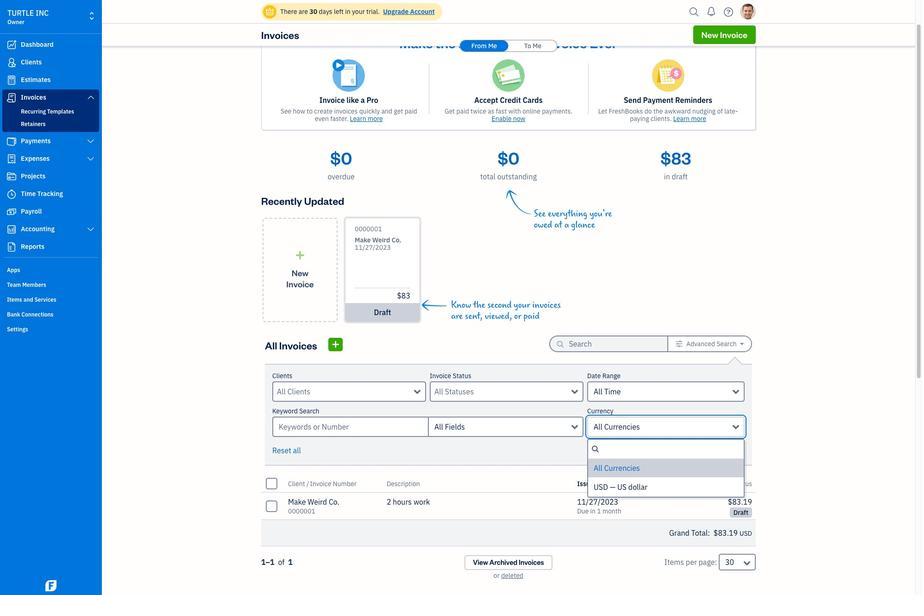 Task type: vqa. For each thing, say whether or not it's contained in the screenshot.
the right Paid
yes



Task type: locate. For each thing, give the bounding box(es) containing it.
1 vertical spatial or
[[494, 572, 500, 580]]

1 horizontal spatial of
[[718, 107, 723, 115]]

0 horizontal spatial your
[[352, 7, 365, 16]]

2 chevron large down image from the top
[[86, 155, 95, 163]]

view
[[473, 558, 489, 567]]

0 vertical spatial time
[[21, 190, 36, 198]]

1 horizontal spatial the
[[474, 300, 486, 311]]

0 horizontal spatial clients
[[21, 58, 42, 66]]

project image
[[6, 172, 17, 181]]

invoices link
[[2, 89, 99, 106]]

chevron large down image inside invoices link
[[86, 94, 95, 101]]

range
[[603, 372, 621, 380]]

1 vertical spatial due
[[578, 507, 589, 515]]

0 vertical spatial items
[[7, 296, 22, 303]]

search for keyword search
[[299, 407, 320, 415]]

there are 30 days left in your trial. upgrade account
[[280, 7, 435, 16]]

2 vertical spatial in
[[591, 507, 596, 515]]

are down know on the bottom of the page
[[451, 311, 463, 322]]

the left most
[[436, 34, 456, 51]]

recurring
[[21, 108, 46, 115]]

11/27/2023
[[355, 243, 391, 252], [578, 497, 619, 507]]

send payment reminders
[[624, 95, 713, 105]]

a left pro
[[361, 95, 365, 105]]

0 horizontal spatial or
[[494, 572, 500, 580]]

0 horizontal spatial new invoice link
[[263, 218, 338, 322]]

payment image
[[6, 137, 17, 146]]

0 horizontal spatial draft
[[374, 308, 391, 317]]

Keyword Search field
[[428, 417, 584, 437]]

chevron large down image for expenses
[[86, 155, 95, 163]]

1 / from the left
[[307, 480, 309, 488]]

make inside make weird co. 0000001
[[288, 497, 306, 507]]

dashboard link
[[2, 37, 99, 53]]

0 vertical spatial see
[[281, 107, 292, 115]]

0 vertical spatial status
[[453, 372, 472, 380]]

the inside "know the second your invoices are sent, viewed, or paid"
[[474, 300, 486, 311]]

time right timer image
[[21, 190, 36, 198]]

learn right faster.
[[350, 114, 367, 123]]

0 horizontal spatial paid
[[405, 107, 418, 115]]

all currencies option
[[589, 459, 744, 478]]

1 horizontal spatial search
[[717, 340, 737, 348]]

1–1
[[261, 558, 275, 567]]

time inside 'main' 'element'
[[21, 190, 36, 198]]

learn more down reminders at the top right
[[674, 114, 707, 123]]

retainers link
[[4, 119, 97, 130]]

0 vertical spatial all currencies
[[594, 422, 641, 432]]

invoice like a pro image
[[333, 59, 365, 92]]

know the second your invoices are sent, viewed, or paid
[[451, 300, 561, 322]]

make the most payable invoice ever
[[400, 34, 618, 51]]

co.
[[392, 236, 402, 244], [329, 497, 340, 507]]

all inside keyword search field
[[435, 422, 444, 432]]

Search search field
[[589, 444, 744, 455]]

accept credit cards image
[[493, 59, 525, 92]]

crown image
[[265, 7, 275, 16]]

all for all time dropdown button
[[594, 387, 603, 396]]

1 vertical spatial invoices
[[533, 300, 561, 311]]

weird inside make weird co. 0000001
[[308, 497, 327, 507]]

all currencies
[[594, 422, 641, 432], [594, 464, 641, 473]]

invoices
[[261, 28, 299, 41], [21, 93, 46, 102], [279, 339, 317, 352], [519, 558, 545, 567]]

as
[[488, 107, 495, 115]]

draft inside $83.19 draft
[[734, 508, 749, 517]]

learn right the "clients."
[[674, 114, 690, 123]]

0 horizontal spatial search
[[299, 407, 320, 415]]

1 horizontal spatial usd
[[740, 529, 753, 538]]

your inside "know the second your invoices are sent, viewed, or paid"
[[514, 300, 531, 311]]

keyword
[[273, 407, 298, 415]]

and left get
[[382, 107, 393, 115]]

new invoice link for invoices
[[694, 25, 756, 44]]

timer image
[[6, 190, 17, 199]]

payment
[[644, 95, 674, 105]]

1 horizontal spatial $0
[[498, 147, 520, 169]]

like
[[347, 95, 359, 105]]

2 more from the left
[[692, 114, 707, 123]]

chevron large down image down retainers link
[[86, 138, 95, 145]]

the up "sent,"
[[474, 300, 486, 311]]

date right us
[[637, 480, 651, 488]]

$0 inside "$0 total outstanding"
[[498, 147, 520, 169]]

2 currencies from the top
[[605, 464, 641, 473]]

2 all currencies from the top
[[594, 464, 641, 473]]

usd inside grand total : $83.19 usd
[[740, 529, 753, 538]]

0 vertical spatial make
[[400, 34, 433, 51]]

1 learn from the left
[[350, 114, 367, 123]]

add invoice image
[[332, 339, 340, 350]]

date left us
[[600, 480, 614, 488]]

1 horizontal spatial your
[[514, 300, 531, 311]]

see inside 'see how to create invoices quickly and get paid even faster.'
[[281, 107, 292, 115]]

invoices up recurring
[[21, 93, 46, 102]]

due inside '11/27/2023 due in 1 month'
[[578, 507, 589, 515]]

new invoice down plus 'icon'
[[287, 267, 314, 289]]

1 horizontal spatial learn more
[[674, 114, 707, 123]]

chevron large down image up recurring templates link
[[86, 94, 95, 101]]

1 horizontal spatial 0000001
[[355, 225, 382, 233]]

1 vertical spatial clients
[[273, 372, 293, 380]]

all for keyword search field
[[435, 422, 444, 432]]

how
[[293, 107, 305, 115]]

time
[[21, 190, 36, 198], [605, 387, 621, 396]]

1 vertical spatial items
[[665, 558, 685, 567]]

1
[[598, 507, 601, 515], [288, 558, 293, 567]]

me right to
[[533, 42, 542, 50]]

1 vertical spatial and
[[23, 296, 33, 303]]

0 vertical spatial or
[[515, 311, 522, 322]]

1 vertical spatial see
[[534, 209, 546, 219]]

make inside 0000001 make weird co. 11/27/2023
[[355, 236, 371, 244]]

0 vertical spatial of
[[718, 107, 723, 115]]

the inside let freshbooks do the awkward nudging of late- paying clients.
[[654, 107, 664, 115]]

the right do
[[654, 107, 664, 115]]

there
[[280, 7, 297, 16]]

date for due
[[637, 480, 651, 488]]

1 me from the left
[[489, 42, 498, 50]]

1 vertical spatial new
[[292, 267, 309, 278]]

1 horizontal spatial learn
[[674, 114, 690, 123]]

1 horizontal spatial invoices
[[533, 300, 561, 311]]

clients down all invoices
[[273, 372, 293, 380]]

0 vertical spatial $83.19
[[729, 497, 753, 507]]

chevron large down image for invoices
[[86, 94, 95, 101]]

1 more from the left
[[368, 114, 383, 123]]

month
[[603, 507, 622, 515]]

of right 1–1
[[278, 558, 285, 567]]

/ right the '—'
[[621, 480, 623, 488]]

issued
[[578, 480, 598, 488]]

payroll link
[[2, 203, 99, 220]]

0 horizontal spatial status
[[453, 372, 472, 380]]

money image
[[6, 207, 17, 216]]

reset
[[273, 446, 292, 455]]

0 vertical spatial usd
[[594, 483, 609, 492]]

paid inside "know the second your invoices are sent, viewed, or paid"
[[524, 311, 540, 322]]

members
[[22, 281, 46, 288]]

and down the team members
[[23, 296, 33, 303]]

chevron large down image down "payroll" link
[[86, 226, 95, 233]]

chevron large down image inside "payments" link
[[86, 138, 95, 145]]

0 vertical spatial invoices
[[334, 107, 358, 115]]

0 horizontal spatial co.
[[329, 497, 340, 507]]

description link
[[387, 480, 420, 488]]

new down plus 'icon'
[[292, 267, 309, 278]]

all
[[265, 339, 277, 352], [594, 387, 603, 396], [435, 422, 444, 432], [594, 422, 603, 432], [594, 464, 603, 473]]

to
[[307, 107, 313, 115]]

/ right client
[[307, 480, 309, 488]]

all currencies inside all currencies option
[[594, 464, 641, 473]]

or right viewed,
[[515, 311, 522, 322]]

1 vertical spatial your
[[514, 300, 531, 311]]

me
[[489, 42, 498, 50], [533, 42, 542, 50]]

1 learn more from the left
[[350, 114, 383, 123]]

make weird co. 0000001
[[288, 497, 340, 515]]

0000001 inside make weird co. 0000001
[[288, 507, 316, 515]]

client
[[288, 480, 305, 488]]

see left how
[[281, 107, 292, 115]]

all fields
[[435, 422, 465, 432]]

30 right page:
[[726, 558, 735, 567]]

let freshbooks do the awkward nudging of late- paying clients.
[[599, 107, 739, 123]]

currencies inside dropdown button
[[605, 422, 641, 432]]

client / invoice number
[[288, 480, 357, 488]]

outstanding
[[498, 172, 537, 181]]

0 vertical spatial 30
[[310, 7, 318, 16]]

archived
[[490, 558, 518, 567]]

$0 for $0 overdue
[[331, 147, 352, 169]]

usd left the '—'
[[594, 483, 609, 492]]

cancel
[[669, 445, 696, 455]]

see inside the see everything you're owed at a glance
[[534, 209, 546, 219]]

1 vertical spatial time
[[605, 387, 621, 396]]

all currencies up usd — us dollar
[[594, 464, 641, 473]]

advanced
[[687, 340, 716, 348]]

are right there on the top
[[299, 7, 308, 16]]

services
[[35, 296, 56, 303]]

are
[[299, 7, 308, 16], [451, 311, 463, 322]]

0 horizontal spatial 1
[[288, 558, 293, 567]]

everything
[[548, 209, 588, 219]]

0 vertical spatial 1
[[598, 507, 601, 515]]

status up all statuses search field
[[453, 372, 472, 380]]

2 hours work
[[387, 497, 430, 507]]

2 learn from the left
[[674, 114, 690, 123]]

status up $83.19 draft
[[734, 480, 753, 488]]

1 chevron large down image from the top
[[86, 94, 95, 101]]

0 vertical spatial draft
[[672, 172, 688, 181]]

learn more down pro
[[350, 114, 383, 123]]

1 right 1–1
[[288, 558, 293, 567]]

items for items per page:
[[665, 558, 685, 567]]

1 vertical spatial chevron large down image
[[86, 155, 95, 163]]

invoices for paid
[[533, 300, 561, 311]]

and inside 'see how to create invoices quickly and get paid even faster.'
[[382, 107, 393, 115]]

0 horizontal spatial learn
[[350, 114, 367, 123]]

0 horizontal spatial more
[[368, 114, 383, 123]]

new inside new invoice
[[292, 267, 309, 278]]

2 chevron large down image from the top
[[86, 226, 95, 233]]

see up owed
[[534, 209, 546, 219]]

or inside view archived invoices or deleted
[[494, 572, 500, 580]]

0 vertical spatial the
[[436, 34, 456, 51]]

1 horizontal spatial 1
[[598, 507, 601, 515]]

1 vertical spatial the
[[654, 107, 664, 115]]

0 vertical spatial chevron large down image
[[86, 138, 95, 145]]

accept
[[475, 95, 499, 105]]

0 horizontal spatial me
[[489, 42, 498, 50]]

more down pro
[[368, 114, 383, 123]]

estimates
[[21, 76, 51, 84]]

invoices inside "know the second your invoices are sent, viewed, or paid"
[[533, 300, 561, 311]]

new down notifications image
[[702, 29, 719, 40]]

time down range
[[605, 387, 621, 396]]

chevron large down image down "payments" link
[[86, 155, 95, 163]]

status link
[[734, 480, 753, 488]]

clients up estimates
[[21, 58, 42, 66]]

weird inside 0000001 make weird co. 11/27/2023
[[373, 236, 390, 244]]

items and services link
[[2, 292, 99, 306]]

1 currencies from the top
[[605, 422, 641, 432]]

keyword search
[[273, 407, 320, 415]]

1 horizontal spatial new invoice link
[[694, 25, 756, 44]]

0 vertical spatial search
[[717, 340, 737, 348]]

items left per
[[665, 558, 685, 567]]

paid inside accept credit cards get paid twice as fast with online payments. enable now
[[457, 107, 469, 115]]

0 vertical spatial currencies
[[605, 422, 641, 432]]

0 horizontal spatial $83
[[397, 291, 411, 300]]

0 horizontal spatial due
[[578, 507, 589, 515]]

$83.19 right ":"
[[714, 528, 738, 538]]

0 vertical spatial in
[[345, 7, 351, 16]]

2 me from the left
[[533, 42, 542, 50]]

search inside dropdown button
[[717, 340, 737, 348]]

retainers
[[21, 121, 46, 127]]

0 horizontal spatial make
[[288, 497, 306, 507]]

0 horizontal spatial 11/27/2023
[[355, 243, 391, 252]]

currencies down "currency"
[[605, 422, 641, 432]]

chevron large down image for payments
[[86, 138, 95, 145]]

do
[[645, 107, 652, 115]]

1 vertical spatial all currencies
[[594, 464, 641, 473]]

1 vertical spatial search
[[299, 407, 320, 415]]

2 horizontal spatial in
[[665, 172, 671, 181]]

0 horizontal spatial usd
[[594, 483, 609, 492]]

1 horizontal spatial are
[[451, 311, 463, 322]]

team members
[[7, 281, 46, 288]]

1 horizontal spatial weird
[[373, 236, 390, 244]]

freshbooks image
[[44, 580, 58, 591]]

2 $0 from the left
[[498, 147, 520, 169]]

0 vertical spatial and
[[382, 107, 393, 115]]

$83.19 down 'status' link
[[729, 497, 753, 507]]

30 left days
[[310, 7, 318, 16]]

learn more for reminders
[[674, 114, 707, 123]]

1 vertical spatial new invoice link
[[263, 218, 338, 322]]

invoices left add invoice image
[[279, 339, 317, 352]]

1 vertical spatial weird
[[308, 497, 327, 507]]

in inside $83 in draft
[[665, 172, 671, 181]]

items down team
[[7, 296, 22, 303]]

1 horizontal spatial or
[[515, 311, 522, 322]]

1 horizontal spatial clients
[[273, 372, 293, 380]]

1 vertical spatial 0000001
[[288, 507, 316, 515]]

0 vertical spatial new invoice link
[[694, 25, 756, 44]]

new
[[702, 29, 719, 40], [292, 267, 309, 278]]

1 all currencies from the top
[[594, 422, 641, 432]]

notifications image
[[705, 2, 719, 21]]

1 horizontal spatial see
[[534, 209, 546, 219]]

all inside option
[[594, 464, 603, 473]]

1 vertical spatial status
[[734, 480, 753, 488]]

learn
[[350, 114, 367, 123], [674, 114, 690, 123]]

chevron large down image inside expenses link
[[86, 155, 95, 163]]

$0 up outstanding
[[498, 147, 520, 169]]

0 horizontal spatial and
[[23, 296, 33, 303]]

your right second
[[514, 300, 531, 311]]

chevron large down image
[[86, 94, 95, 101], [86, 155, 95, 163]]

awkward
[[665, 107, 691, 115]]

$0 up overdue
[[331, 147, 352, 169]]

usd down $83.19 draft
[[740, 529, 753, 538]]

caretdown image left due date
[[615, 480, 619, 487]]

1 horizontal spatial /
[[621, 480, 623, 488]]

client image
[[6, 58, 17, 67]]

search for advanced search
[[717, 340, 737, 348]]

0 vertical spatial weird
[[373, 236, 390, 244]]

2 / from the left
[[621, 480, 623, 488]]

1 vertical spatial are
[[451, 311, 463, 322]]

$83 for $83 in draft
[[661, 147, 692, 169]]

new invoice down go to help image
[[702, 29, 748, 40]]

list box
[[589, 459, 744, 497]]

1 chevron large down image from the top
[[86, 138, 95, 145]]

new invoice link
[[694, 25, 756, 44], [263, 218, 338, 322]]

1 vertical spatial draft
[[374, 308, 391, 317]]

1 left month
[[598, 507, 601, 515]]

or down archived
[[494, 572, 500, 580]]

send payment reminders image
[[652, 59, 685, 92]]

team members link
[[2, 278, 99, 292]]

learn for reminders
[[674, 114, 690, 123]]

invoices inside view archived invoices or deleted
[[519, 558, 545, 567]]

$0
[[331, 147, 352, 169], [498, 147, 520, 169]]

apply button
[[706, 441, 745, 459]]

me right from at the top of the page
[[489, 42, 498, 50]]

estimates link
[[2, 72, 99, 89]]

the for know the second your invoices are sent, viewed, or paid
[[474, 300, 486, 311]]

$0 inside $0 overdue
[[331, 147, 352, 169]]

a right at
[[565, 220, 570, 230]]

invoices inside 'main' 'element'
[[21, 93, 46, 102]]

make for make weird co. 0000001
[[288, 497, 306, 507]]

quickly
[[360, 107, 380, 115]]

search right keyword
[[299, 407, 320, 415]]

2 learn more from the left
[[674, 114, 707, 123]]

accounting link
[[2, 221, 99, 238]]

or inside "know the second your invoices are sent, viewed, or paid"
[[515, 311, 522, 322]]

invoices up deleted
[[519, 558, 545, 567]]

grand
[[670, 528, 690, 538]]

caretdown image right advanced search
[[741, 340, 744, 348]]

to me link
[[509, 40, 557, 51]]

1 horizontal spatial me
[[533, 42, 542, 50]]

all currencies down "currency"
[[594, 422, 641, 432]]

1 horizontal spatial 11/27/2023
[[578, 497, 619, 507]]

more down reminders at the top right
[[692, 114, 707, 123]]

currencies up us
[[605, 464, 641, 473]]

templates
[[47, 108, 74, 115]]

1 $0 from the left
[[331, 147, 352, 169]]

search right advanced on the right
[[717, 340, 737, 348]]

0 horizontal spatial $0
[[331, 147, 352, 169]]

of left the late-
[[718, 107, 723, 115]]

1 vertical spatial make
[[355, 236, 371, 244]]

11/27/2023 inside 0000001 make weird co. 11/27/2023
[[355, 243, 391, 252]]

cards
[[523, 95, 543, 105]]

currency
[[588, 407, 614, 415]]

all currencies button
[[588, 417, 745, 437]]

your left trial.
[[352, 7, 365, 16]]

/
[[307, 480, 309, 488], [621, 480, 623, 488]]

1 horizontal spatial in
[[591, 507, 596, 515]]

clients.
[[651, 114, 672, 123]]

items inside 'main' 'element'
[[7, 296, 22, 303]]

$83
[[661, 147, 692, 169], [397, 291, 411, 300]]

issued date link
[[578, 480, 621, 488]]

date
[[588, 372, 601, 380], [600, 480, 614, 488], [637, 480, 651, 488]]

1 horizontal spatial paid
[[457, 107, 469, 115]]

1 vertical spatial $83
[[397, 291, 411, 300]]

recently
[[261, 194, 302, 207]]

1 horizontal spatial status
[[734, 480, 753, 488]]

1 horizontal spatial draft
[[672, 172, 688, 181]]

0 vertical spatial 11/27/2023
[[355, 243, 391, 252]]

due date
[[624, 480, 651, 488]]

$83.19 draft
[[729, 497, 753, 517]]

invoices inside 'see how to create invoices quickly and get paid even faster.'
[[334, 107, 358, 115]]

a inside the see everything you're owed at a glance
[[565, 220, 570, 230]]

1 vertical spatial of
[[278, 558, 285, 567]]

1 horizontal spatial items
[[665, 558, 685, 567]]

Items per page: field
[[719, 554, 756, 571]]

caretdown image
[[741, 340, 744, 348], [615, 480, 619, 487]]

total
[[692, 528, 708, 538]]

chevron large down image
[[86, 138, 95, 145], [86, 226, 95, 233]]

us
[[618, 483, 627, 492]]



Task type: describe. For each thing, give the bounding box(es) containing it.
online
[[523, 107, 541, 115]]

time tracking link
[[2, 186, 99, 203]]

make for make the most payable invoice ever
[[400, 34, 433, 51]]

are inside "know the second your invoices are sent, viewed, or paid"
[[451, 311, 463, 322]]

expense image
[[6, 154, 17, 164]]

apply
[[714, 445, 737, 455]]

all invoices
[[265, 339, 317, 352]]

0 horizontal spatial 30
[[310, 7, 318, 16]]

0000001 make weird co. 11/27/2023
[[355, 225, 402, 252]]

time tracking
[[21, 190, 63, 198]]

search image
[[687, 5, 702, 19]]

0 horizontal spatial a
[[361, 95, 365, 105]]

of inside let freshbooks do the awkward nudging of late- paying clients.
[[718, 107, 723, 115]]

projects
[[21, 172, 46, 180]]

settings
[[7, 326, 28, 333]]

see for see everything you're owed at a glance
[[534, 209, 546, 219]]

recently updated
[[261, 194, 345, 207]]

$83 for $83
[[397, 291, 411, 300]]

left
[[334, 7, 344, 16]]

fields
[[445, 422, 465, 432]]

clients inside 'main' 'element'
[[21, 58, 42, 66]]

with
[[509, 107, 521, 115]]

bank
[[7, 311, 20, 318]]

1 vertical spatial new invoice
[[287, 267, 314, 289]]

0 horizontal spatial in
[[345, 7, 351, 16]]

faster.
[[331, 114, 349, 123]]

see how to create invoices quickly and get paid even faster.
[[281, 107, 418, 123]]

time inside dropdown button
[[605, 387, 621, 396]]

send
[[624, 95, 642, 105]]

All Clients search field
[[277, 386, 414, 397]]

advanced search
[[687, 340, 737, 348]]

invoices for even
[[334, 107, 358, 115]]

0000001 inside 0000001 make weird co. 11/27/2023
[[355, 225, 382, 233]]

0 vertical spatial are
[[299, 7, 308, 16]]

updated
[[304, 194, 345, 207]]

chevron large down image for accounting
[[86, 226, 95, 233]]

and inside 'main' 'element'
[[23, 296, 33, 303]]

2
[[387, 497, 391, 507]]

turtle inc owner
[[7, 8, 49, 25]]

$0 for $0 total outstanding
[[498, 147, 520, 169]]

owed
[[534, 220, 553, 230]]

1 horizontal spatial new invoice
[[702, 29, 748, 40]]

even
[[315, 114, 329, 123]]

date left range
[[588, 372, 601, 380]]

—
[[610, 483, 616, 492]]

at
[[555, 220, 563, 230]]

0 vertical spatial your
[[352, 7, 365, 16]]

date range
[[588, 372, 621, 380]]

invoice status
[[430, 372, 472, 380]]

settings image
[[676, 340, 684, 348]]

dashboard image
[[6, 40, 17, 50]]

all time button
[[588, 381, 745, 402]]

team
[[7, 281, 21, 288]]

hours
[[393, 497, 412, 507]]

account
[[410, 7, 435, 16]]

page:
[[699, 558, 718, 567]]

learn more for a
[[350, 114, 383, 123]]

inc
[[36, 8, 49, 18]]

me for to me
[[533, 42, 542, 50]]

1 vertical spatial $83.19
[[714, 528, 738, 538]]

me for from me
[[489, 42, 498, 50]]

payments
[[21, 137, 51, 145]]

Search text field
[[569, 337, 653, 351]]

usd inside option
[[594, 483, 609, 492]]

sent,
[[465, 311, 483, 322]]

invoice number link
[[310, 480, 357, 488]]

main element
[[0, 0, 125, 595]]

viewed,
[[485, 311, 513, 322]]

bank connections
[[7, 311, 53, 318]]

currencies inside option
[[605, 464, 641, 473]]

date for issued
[[600, 480, 614, 488]]

reports link
[[2, 239, 99, 255]]

see for see how to create invoices quickly and get paid even faster.
[[281, 107, 292, 115]]

dollar
[[629, 483, 648, 492]]

0 vertical spatial caretdown image
[[741, 340, 744, 348]]

go to help image
[[722, 5, 737, 19]]

reset all button
[[273, 445, 301, 456]]

invoice image
[[6, 93, 17, 102]]

work
[[414, 497, 430, 507]]

list box containing all currencies
[[589, 459, 744, 497]]

close image
[[739, 32, 750, 43]]

fast
[[496, 107, 507, 115]]

all for all currencies dropdown button
[[594, 422, 603, 432]]

from me
[[472, 42, 498, 50]]

all time
[[594, 387, 621, 396]]

invoices down there on the top
[[261, 28, 299, 41]]

upgrade account link
[[382, 7, 435, 16]]

freshbooks
[[609, 107, 644, 115]]

apps
[[7, 267, 20, 273]]

payroll
[[21, 207, 42, 216]]

per
[[686, 558, 698, 567]]

1 inside '11/27/2023 due in 1 month'
[[598, 507, 601, 515]]

plus image
[[295, 251, 306, 260]]

Keyword Search text field
[[273, 417, 428, 437]]

see everything you're owed at a glance
[[534, 209, 613, 230]]

caretdown image inside issued date link
[[615, 480, 619, 487]]

1 horizontal spatial new
[[702, 29, 719, 40]]

All Statuses search field
[[435, 386, 572, 397]]

invoice like a pro
[[320, 95, 379, 105]]

advanced search button
[[669, 337, 752, 351]]

the for make the most payable invoice ever
[[436, 34, 456, 51]]

accept credit cards get paid twice as fast with online payments. enable now
[[445, 95, 573, 123]]

issued date
[[578, 480, 614, 488]]

due date link
[[624, 480, 651, 488]]

co. inside make weird co. 0000001
[[329, 497, 340, 507]]

1 vertical spatial 1
[[288, 558, 293, 567]]

get
[[445, 107, 455, 115]]

co. inside 0000001 make weird co. 11/27/2023
[[392, 236, 402, 244]]

settings link
[[2, 322, 99, 336]]

reminders
[[676, 95, 713, 105]]

nudging
[[693, 107, 716, 115]]

usd — us dollar option
[[589, 478, 744, 497]]

reports
[[21, 242, 44, 251]]

learn for a
[[350, 114, 367, 123]]

more for send payment reminders
[[692, 114, 707, 123]]

0 vertical spatial due
[[624, 480, 636, 488]]

30 inside 30 "field"
[[726, 558, 735, 567]]

report image
[[6, 242, 17, 252]]

create
[[314, 107, 333, 115]]

items for items and services
[[7, 296, 22, 303]]

estimate image
[[6, 76, 17, 85]]

expenses
[[21, 154, 50, 163]]

view archived invoices link
[[465, 555, 553, 570]]

payable
[[492, 34, 541, 51]]

now
[[514, 114, 526, 123]]

paid inside 'see how to create invoices quickly and get paid even faster.'
[[405, 107, 418, 115]]

in inside '11/27/2023 due in 1 month'
[[591, 507, 596, 515]]

$0 overdue
[[328, 147, 355, 181]]

days
[[319, 7, 333, 16]]

new invoice link for know the second your invoices are sent, viewed, or paid
[[263, 218, 338, 322]]

connections
[[21, 311, 53, 318]]

chart image
[[6, 225, 17, 234]]

$0 total outstanding
[[481, 147, 537, 181]]

ever
[[590, 34, 618, 51]]

more for invoice like a pro
[[368, 114, 383, 123]]

enable
[[492, 114, 512, 123]]

11/27/2023 inside '11/27/2023 due in 1 month'
[[578, 497, 619, 507]]

draft inside $83 in draft
[[672, 172, 688, 181]]

all currencies inside all currencies dropdown button
[[594, 422, 641, 432]]

1–1 of 1
[[261, 558, 293, 567]]

tracking
[[37, 190, 63, 198]]



